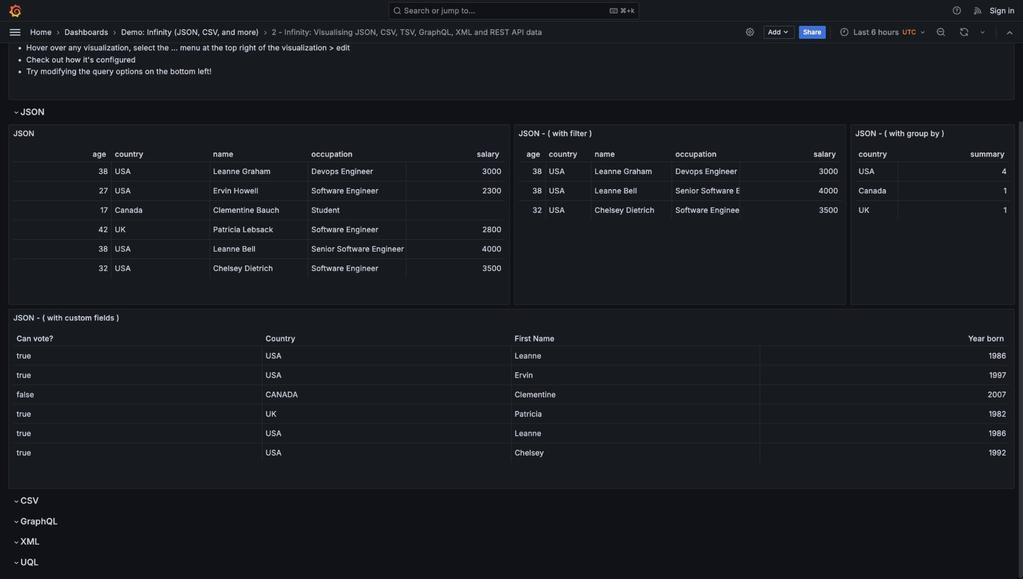 Task type: describe. For each thing, give the bounding box(es) containing it.
zoom out time range image
[[936, 27, 946, 37]]

grafana image
[[9, 4, 22, 17]]



Task type: locate. For each thing, give the bounding box(es) containing it.
auto refresh turned off. choose refresh time interval image
[[979, 28, 987, 36]]

refresh dashboard image
[[960, 27, 970, 37]]

open menu image
[[9, 26, 22, 39]]

help image
[[952, 6, 962, 15]]

dashboard settings image
[[745, 27, 755, 37]]

row
[[13, 162, 505, 182], [519, 162, 842, 182], [856, 162, 1010, 182], [13, 182, 505, 201], [519, 182, 842, 201], [856, 182, 1010, 201], [13, 201, 505, 220], [519, 201, 842, 220], [856, 201, 1010, 220], [13, 220, 505, 240], [13, 240, 505, 259], [13, 259, 505, 279], [13, 346, 1010, 366], [13, 366, 1010, 385], [13, 385, 1010, 405], [13, 405, 1010, 424], [13, 424, 1010, 443], [13, 443, 1010, 463]]

news image
[[974, 6, 983, 15]]

cell
[[13, 162, 112, 181], [112, 162, 210, 181], [210, 162, 308, 181], [308, 162, 407, 181], [407, 162, 505, 181], [519, 162, 546, 181], [546, 162, 592, 181], [592, 162, 672, 181], [672, 162, 740, 181], [740, 162, 842, 181], [856, 162, 898, 181], [898, 162, 1010, 181], [13, 182, 112, 200], [112, 182, 210, 200], [210, 182, 308, 200], [308, 182, 407, 200], [407, 182, 505, 200], [519, 182, 546, 200], [546, 182, 592, 200], [592, 182, 672, 200], [672, 182, 740, 200], [740, 182, 842, 200], [856, 182, 898, 200], [898, 182, 1010, 200], [13, 201, 112, 220], [112, 201, 210, 220], [210, 201, 308, 220], [308, 201, 407, 220], [407, 201, 505, 220], [519, 201, 546, 220], [546, 201, 592, 220], [592, 201, 672, 220], [672, 201, 740, 220], [740, 201, 842, 220], [856, 201, 898, 220], [898, 201, 1010, 220], [13, 220, 112, 239], [112, 220, 210, 239], [210, 220, 308, 239], [308, 220, 407, 239], [407, 220, 505, 239], [13, 240, 112, 259], [112, 240, 210, 259], [210, 240, 308, 259], [308, 240, 407, 259], [407, 240, 505, 259], [13, 259, 112, 278], [112, 259, 210, 278], [210, 259, 308, 278], [308, 259, 407, 278], [407, 259, 505, 278], [13, 346, 262, 365], [262, 346, 512, 365], [512, 346, 761, 365], [761, 346, 1010, 365], [13, 366, 262, 385], [262, 366, 512, 385], [512, 366, 761, 385], [761, 366, 1010, 385], [13, 385, 262, 404], [262, 385, 512, 404], [512, 385, 761, 404], [761, 385, 1010, 404], [13, 405, 262, 423], [262, 405, 512, 423], [512, 405, 761, 423], [761, 405, 1010, 423], [13, 424, 262, 443], [262, 424, 512, 443], [512, 424, 761, 443], [761, 424, 1010, 443], [13, 443, 262, 462], [262, 443, 512, 462], [512, 443, 761, 462], [761, 443, 1010, 462]]

table header row
[[13, 147, 505, 162], [519, 147, 842, 162], [856, 147, 1010, 162], [13, 331, 1010, 346]]



